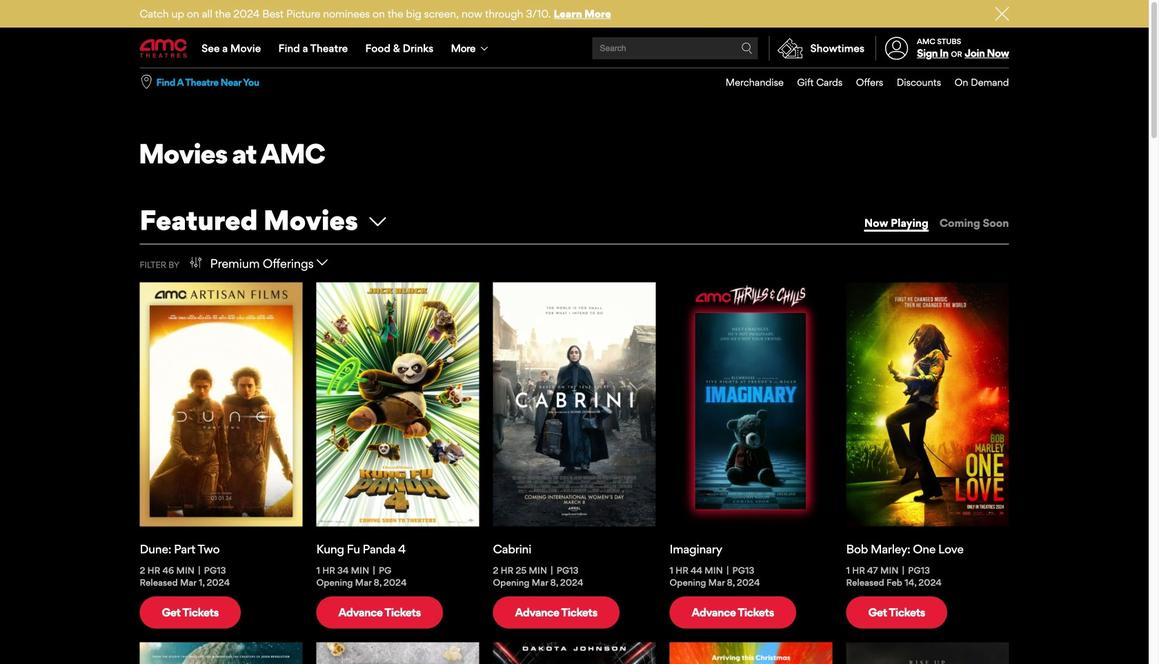 Task type: describe. For each thing, give the bounding box(es) containing it.
movie poster for the chosen: season 4 episodes 7-8 image
[[847, 643, 1010, 665]]

movie poster for amc screen unseen: march 11 image
[[317, 643, 479, 665]]

user profile image
[[878, 37, 917, 60]]

4 menu item from the left
[[884, 68, 942, 96]]

movie poster for kung fu panda 4 image
[[317, 283, 479, 527]]

0 vertical spatial menu
[[140, 29, 1010, 68]]

movie poster for cabrini image
[[493, 283, 656, 527]]

movie poster for dune: part two image
[[140, 283, 303, 527]]

1 menu item from the left
[[713, 68, 784, 96]]

1 vertical spatial menu
[[713, 68, 1010, 96]]



Task type: locate. For each thing, give the bounding box(es) containing it.
menu item
[[713, 68, 784, 96], [784, 68, 843, 96], [843, 68, 884, 96], [884, 68, 942, 96], [942, 68, 1010, 96]]

submit search icon image
[[742, 43, 753, 54]]

3 menu item from the left
[[843, 68, 884, 96]]

menu
[[140, 29, 1010, 68], [713, 68, 1010, 96]]

movie poster for madame web image
[[493, 643, 656, 665]]

2 menu item from the left
[[784, 68, 843, 96]]

amc logo image
[[140, 39, 188, 58], [140, 39, 188, 58]]

movie poster for ordinary angels image
[[140, 643, 303, 665]]

search the AMC website text field
[[598, 43, 742, 54]]

movie poster for migration image
[[670, 643, 833, 665]]

5 menu item from the left
[[942, 68, 1010, 96]]

movie poster for bob marley: one love image
[[847, 283, 1010, 527]]

showtimes image
[[770, 36, 811, 61]]

sign in or join amc stubs element
[[876, 29, 1010, 68]]

cookie consent banner dialog
[[0, 628, 1149, 665]]

movie poster for imaginary image
[[670, 283, 833, 527]]



Task type: vqa. For each thing, say whether or not it's contained in the screenshot.
& in the Private Theatre Rentals AMC Artisan Films Thrills & Chills Fan Faves International Films Film Festivals Special Events Fathom Events
no



